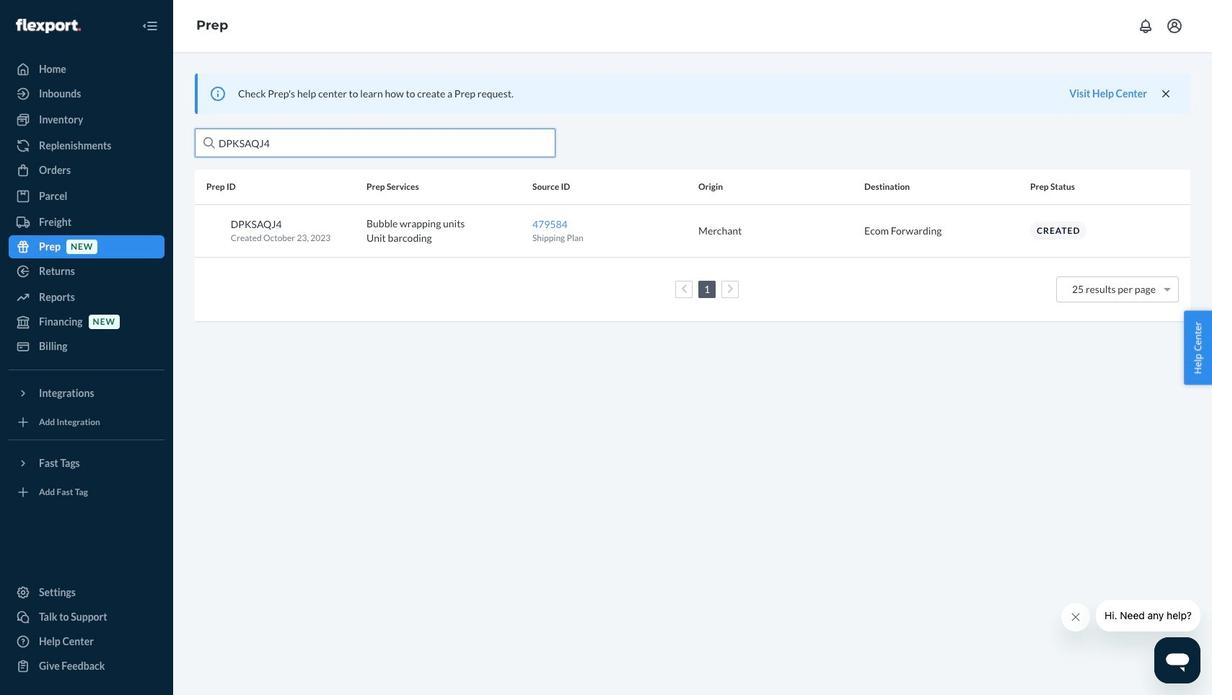 Task type: locate. For each thing, give the bounding box(es) containing it.
option
[[1073, 283, 1156, 295]]

close navigation image
[[141, 17, 159, 35]]

search image
[[204, 137, 215, 149]]

open account menu image
[[1166, 17, 1184, 35]]

chevron right image
[[727, 284, 734, 294]]



Task type: describe. For each thing, give the bounding box(es) containing it.
chevron left image
[[681, 284, 687, 294]]

close image
[[1159, 86, 1174, 101]]

Search prep jobs text field
[[195, 128, 556, 157]]

open notifications image
[[1138, 17, 1155, 35]]

flexport logo image
[[16, 19, 81, 33]]



Task type: vqa. For each thing, say whether or not it's contained in the screenshot.
the Close Navigation Icon
yes



